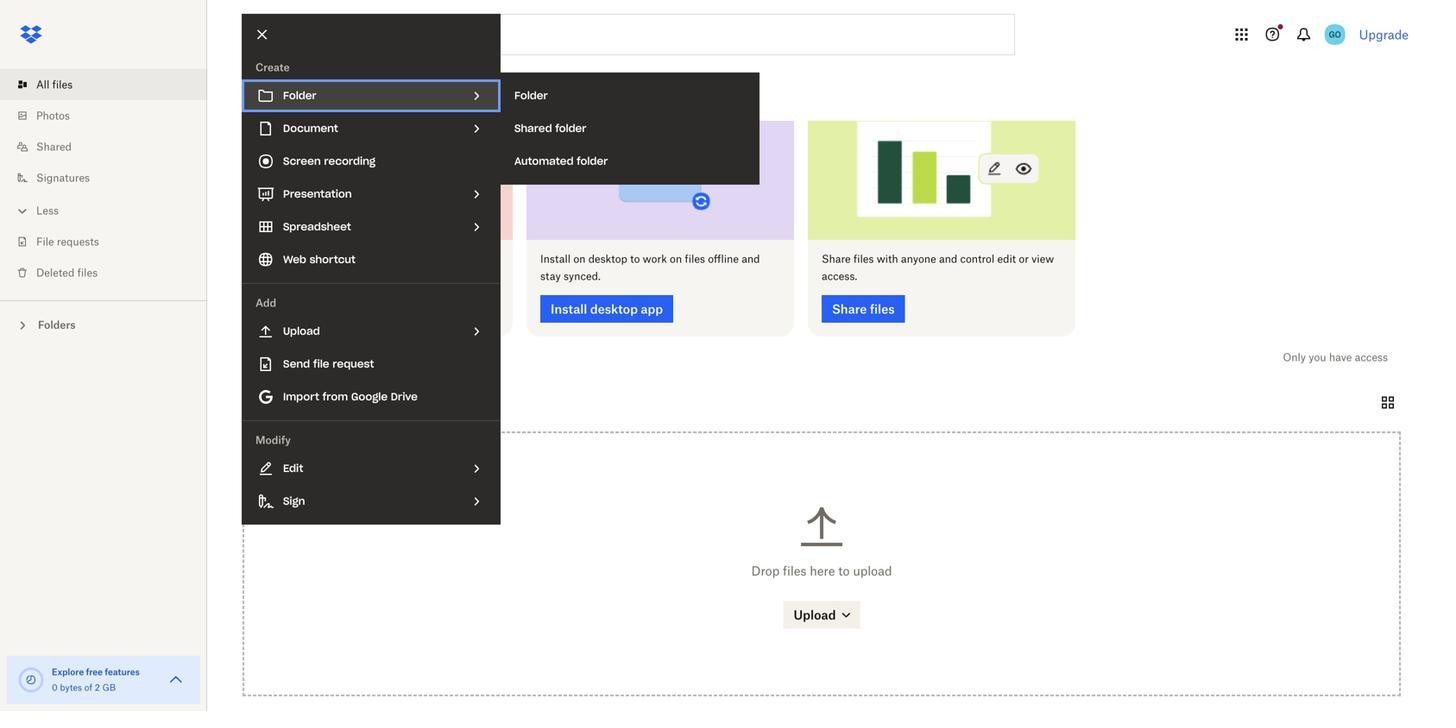Task type: vqa. For each thing, say whether or not it's contained in the screenshot.
THE QUOTA USAGE element on the bottom left of the page
yes



Task type: describe. For each thing, give the bounding box(es) containing it.
of
[[84, 682, 92, 693]]

folder for automated folder
[[577, 155, 608, 168]]

files inside 'link'
[[77, 266, 98, 279]]

create
[[256, 61, 290, 74]]

presentation menu item
[[242, 178, 501, 211]]

2 and from the left
[[472, 253, 490, 265]]

import from google drive menu item
[[242, 381, 501, 414]]

add
[[256, 297, 276, 309]]

files left file
[[265, 348, 298, 367]]

all files link
[[14, 69, 207, 100]]

screen recording
[[283, 155, 376, 168]]

2 folder from the left
[[515, 89, 548, 102]]

1 vertical spatial all files
[[242, 348, 298, 367]]

web shortcut
[[283, 253, 356, 266]]

control
[[960, 253, 995, 265]]

edit
[[283, 462, 303, 475]]

features
[[105, 667, 140, 678]]

automated folder
[[515, 155, 608, 168]]

anyone
[[901, 253, 936, 265]]

have
[[1329, 351, 1352, 364]]

automated
[[515, 155, 574, 168]]

starred
[[329, 396, 367, 409]]

only
[[1283, 351, 1306, 364]]

file requests link
[[14, 226, 207, 257]]

synced.
[[564, 270, 601, 283]]

to inside upload files and folders to edit, share, sign, and more.
[[378, 253, 387, 265]]

folders
[[341, 253, 375, 265]]

share
[[822, 253, 851, 265]]

you
[[1309, 351, 1327, 364]]

import from google drive
[[283, 390, 418, 404]]

recents button
[[242, 389, 309, 417]]

offline
[[708, 253, 739, 265]]

files inside 'list item'
[[52, 78, 73, 91]]

here
[[810, 564, 835, 579]]

install on desktop to work on files offline and stay synced.
[[540, 253, 760, 283]]

upload for upload
[[283, 325, 320, 338]]

recents
[[256, 396, 295, 409]]

folders button
[[0, 312, 207, 337]]

send file request menu item
[[242, 348, 501, 381]]

install
[[540, 253, 571, 265]]

dropbox
[[339, 82, 388, 97]]

list containing all files
[[0, 59, 207, 300]]

1 horizontal spatial all
[[242, 348, 260, 367]]

edit
[[997, 253, 1016, 265]]

send file request
[[283, 357, 374, 371]]

view
[[1032, 253, 1054, 265]]

close image
[[248, 20, 277, 49]]

file
[[313, 357, 329, 371]]

spreadsheet
[[283, 220, 351, 234]]

google
[[351, 390, 388, 404]]

more.
[[259, 270, 287, 283]]

to for drop files here to upload
[[838, 564, 850, 579]]

sign,
[[446, 253, 469, 265]]

deleted
[[36, 266, 75, 279]]

files inside upload files and folders to edit, share, sign, and more.
[[297, 253, 317, 265]]

photos
[[36, 109, 70, 122]]

drop files here to upload
[[751, 564, 892, 579]]

files inside install on desktop to work on files offline and stay synced.
[[685, 253, 705, 265]]

folder inside the "folder" menu item
[[283, 89, 317, 102]]

photos link
[[14, 100, 207, 131]]

file requests
[[36, 235, 99, 248]]

document menu item
[[242, 112, 501, 145]]

all files list item
[[0, 69, 207, 100]]

bytes
[[60, 682, 82, 693]]

upload for upload files and folders to edit, share, sign, and more.
[[259, 253, 294, 265]]

file
[[36, 235, 54, 248]]

1 on from the left
[[574, 253, 586, 265]]

stay
[[540, 270, 561, 283]]

document
[[283, 122, 338, 135]]



Task type: locate. For each thing, give the bounding box(es) containing it.
edit,
[[390, 253, 411, 265]]

recording
[[324, 155, 376, 168]]

share,
[[414, 253, 443, 265]]

all files up "photos"
[[36, 78, 73, 91]]

1 folder from the left
[[283, 89, 317, 102]]

0
[[52, 682, 58, 693]]

deleted files
[[36, 266, 98, 279]]

drive
[[391, 390, 418, 404]]

upload
[[259, 253, 294, 265], [283, 325, 320, 338]]

menu
[[242, 14, 501, 525], [501, 73, 760, 185]]

quota usage element
[[17, 666, 45, 694]]

to for install on desktop to work on files offline and stay synced.
[[630, 253, 640, 265]]

shared inside list
[[36, 140, 72, 153]]

1 vertical spatial folder
[[577, 155, 608, 168]]

dropbox image
[[14, 17, 48, 52]]

upload inside upload menu item
[[283, 325, 320, 338]]

starred button
[[316, 389, 381, 417]]

all
[[36, 78, 49, 91], [242, 348, 260, 367]]

only you have access
[[1283, 351, 1388, 364]]

shared for shared folder
[[515, 122, 552, 135]]

on up synced.
[[574, 253, 586, 265]]

to right here
[[838, 564, 850, 579]]

access.
[[822, 270, 857, 283]]

1 vertical spatial with
[[877, 253, 898, 265]]

deleted files link
[[14, 257, 207, 288]]

with
[[310, 82, 336, 97], [877, 253, 898, 265]]

requests
[[57, 235, 99, 248]]

on
[[574, 253, 586, 265], [670, 253, 682, 265]]

signatures
[[36, 171, 90, 184]]

screen
[[283, 155, 321, 168]]

gb
[[102, 682, 116, 693]]

0 vertical spatial all
[[36, 78, 49, 91]]

screen recording menu item
[[242, 145, 501, 178]]

1 horizontal spatial to
[[630, 253, 640, 265]]

0 horizontal spatial folder
[[283, 89, 317, 102]]

upload up the send
[[283, 325, 320, 338]]

and inside install on desktop to work on files offline and stay synced.
[[742, 253, 760, 265]]

1 and from the left
[[320, 253, 338, 265]]

get
[[242, 82, 263, 97]]

shared
[[515, 122, 552, 135], [36, 140, 72, 153]]

and right offline
[[742, 253, 760, 265]]

0 vertical spatial all files
[[36, 78, 73, 91]]

all files up recents button
[[242, 348, 298, 367]]

upload inside upload files and folders to edit, share, sign, and more.
[[259, 253, 294, 265]]

sign
[[283, 495, 305, 508]]

1 horizontal spatial on
[[670, 253, 682, 265]]

0 vertical spatial shared
[[515, 122, 552, 135]]

web
[[283, 253, 306, 266]]

all left the send
[[242, 348, 260, 367]]

and left control
[[939, 253, 958, 265]]

get started with dropbox
[[242, 82, 388, 97]]

with inside share files with anyone and control edit or view access.
[[877, 253, 898, 265]]

all inside the all files link
[[36, 78, 49, 91]]

to left edit,
[[378, 253, 387, 265]]

explore free features 0 bytes of 2 gb
[[52, 667, 140, 693]]

folder
[[555, 122, 587, 135], [577, 155, 608, 168]]

1 horizontal spatial shared
[[515, 122, 552, 135]]

0 vertical spatial with
[[310, 82, 336, 97]]

1 horizontal spatial with
[[877, 253, 898, 265]]

all files
[[36, 78, 73, 91], [242, 348, 298, 367]]

2 on from the left
[[670, 253, 682, 265]]

and right sign,
[[472, 253, 490, 265]]

shortcut
[[310, 253, 356, 266]]

all files inside 'list item'
[[36, 78, 73, 91]]

and left folders
[[320, 253, 338, 265]]

4 and from the left
[[939, 253, 958, 265]]

shared down "photos"
[[36, 140, 72, 153]]

spreadsheet menu item
[[242, 211, 501, 243]]

0 vertical spatial upload
[[259, 253, 294, 265]]

drop
[[751, 564, 780, 579]]

0 vertical spatial folder
[[555, 122, 587, 135]]

import
[[283, 390, 319, 404]]

1 horizontal spatial all files
[[242, 348, 298, 367]]

less
[[36, 204, 59, 217]]

with for files
[[877, 253, 898, 265]]

folder right automated
[[577, 155, 608, 168]]

upload files and folders to edit, share, sign, and more.
[[259, 253, 490, 283]]

shared up automated
[[515, 122, 552, 135]]

signatures link
[[14, 162, 207, 193]]

explore
[[52, 667, 84, 678]]

free
[[86, 667, 103, 678]]

1 horizontal spatial folder
[[515, 89, 548, 102]]

2 horizontal spatial to
[[838, 564, 850, 579]]

1 vertical spatial all
[[242, 348, 260, 367]]

folder menu item
[[242, 79, 501, 112]]

share files with anyone and control edit or view access.
[[822, 253, 1054, 283]]

edit menu item
[[242, 452, 501, 485]]

folders
[[38, 319, 76, 332]]

request
[[333, 357, 374, 371]]

0 horizontal spatial to
[[378, 253, 387, 265]]

upload
[[853, 564, 892, 579]]

desktop
[[589, 253, 628, 265]]

folder up the shared folder
[[515, 89, 548, 102]]

upgrade
[[1359, 27, 1409, 42]]

shared for shared
[[36, 140, 72, 153]]

0 horizontal spatial all
[[36, 78, 49, 91]]

to left work
[[630, 253, 640, 265]]

send
[[283, 357, 310, 371]]

files left here
[[783, 564, 807, 579]]

to inside install on desktop to work on files offline and stay synced.
[[630, 253, 640, 265]]

with for started
[[310, 82, 336, 97]]

started
[[266, 82, 307, 97]]

presentation
[[283, 187, 352, 201]]

or
[[1019, 253, 1029, 265]]

modify
[[256, 434, 291, 447]]

0 horizontal spatial with
[[310, 82, 336, 97]]

3 and from the left
[[742, 253, 760, 265]]

shared folder
[[515, 122, 587, 135]]

all up "photos"
[[36, 78, 49, 91]]

1 vertical spatial shared
[[36, 140, 72, 153]]

upload menu item
[[242, 315, 501, 348]]

0 horizontal spatial all files
[[36, 78, 73, 91]]

files
[[52, 78, 73, 91], [297, 253, 317, 265], [685, 253, 705, 265], [854, 253, 874, 265], [77, 266, 98, 279], [265, 348, 298, 367], [783, 564, 807, 579]]

folder up the "document"
[[283, 89, 317, 102]]

folder for shared folder
[[555, 122, 587, 135]]

files right the deleted
[[77, 266, 98, 279]]

work
[[643, 253, 667, 265]]

with right the started
[[310, 82, 336, 97]]

shared link
[[14, 131, 207, 162]]

files left offline
[[685, 253, 705, 265]]

1 vertical spatial upload
[[283, 325, 320, 338]]

files up "photos"
[[52, 78, 73, 91]]

web shortcut menu item
[[242, 243, 501, 276]]

list
[[0, 59, 207, 300]]

files inside share files with anyone and control edit or view access.
[[854, 253, 874, 265]]

less image
[[14, 202, 31, 220]]

0 horizontal spatial shared
[[36, 140, 72, 153]]

2
[[95, 682, 100, 693]]

and inside share files with anyone and control edit or view access.
[[939, 253, 958, 265]]

with left anyone
[[877, 253, 898, 265]]

0 horizontal spatial on
[[574, 253, 586, 265]]

from
[[323, 390, 348, 404]]

folder
[[283, 89, 317, 102], [515, 89, 548, 102]]

sign menu item
[[242, 485, 501, 518]]

folder up automated folder
[[555, 122, 587, 135]]

and
[[320, 253, 338, 265], [472, 253, 490, 265], [742, 253, 760, 265], [939, 253, 958, 265]]

files right the share
[[854, 253, 874, 265]]

on right work
[[670, 253, 682, 265]]

access
[[1355, 351, 1388, 364]]

files down 'spreadsheet'
[[297, 253, 317, 265]]

to
[[378, 253, 387, 265], [630, 253, 640, 265], [838, 564, 850, 579]]

upload up more.
[[259, 253, 294, 265]]

upgrade link
[[1359, 27, 1409, 42]]



